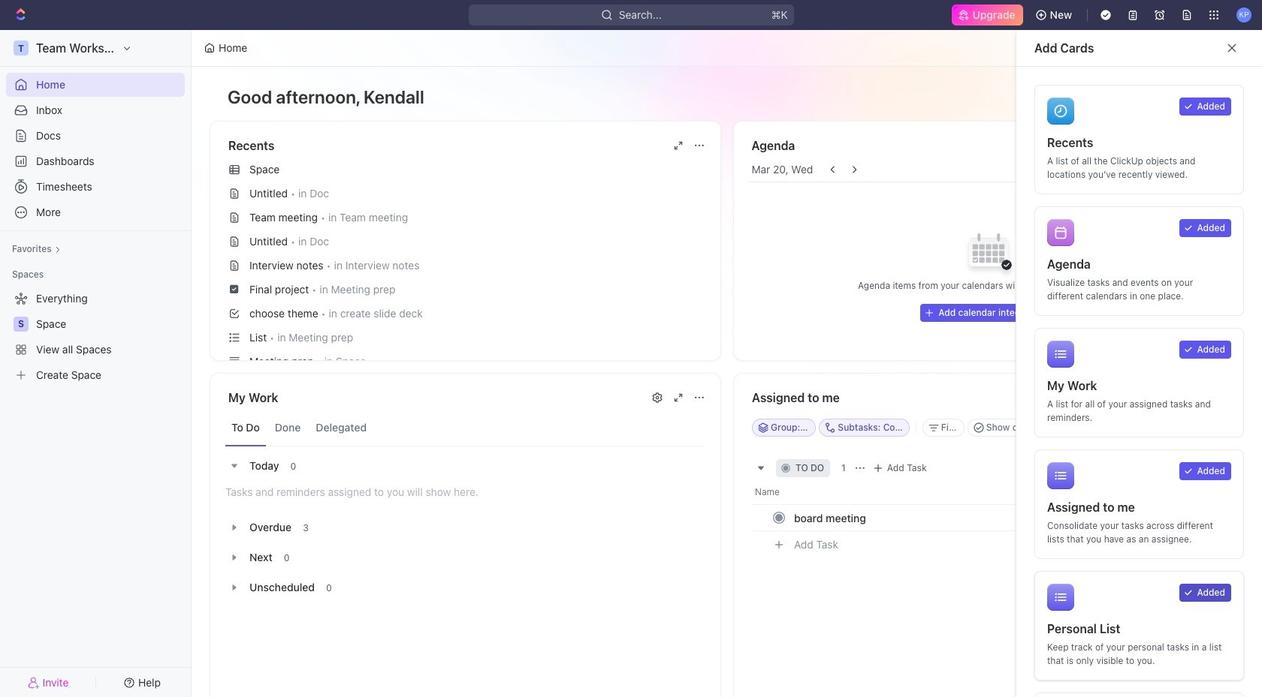 Task type: locate. For each thing, give the bounding box(es) containing it.
agenda image
[[1047, 219, 1074, 246]]

assigned to me image
[[1047, 463, 1074, 490]]

recents image
[[1047, 98, 1074, 125]]

tab list
[[225, 410, 705, 447]]

tree inside sidebar navigation
[[6, 287, 185, 388]]

sidebar navigation
[[0, 30, 195, 698]]

tree
[[6, 287, 185, 388]]



Task type: describe. For each thing, give the bounding box(es) containing it.
invite user image
[[28, 676, 40, 690]]

team workspace, , element
[[14, 41, 29, 56]]

personal list image
[[1047, 584, 1074, 611]]

Search tasks... text field
[[1053, 417, 1167, 439]]

my work image
[[1047, 341, 1074, 368]]

space, , element
[[14, 317, 29, 332]]

square check image
[[230, 285, 239, 294]]



Task type: vqa. For each thing, say whether or not it's contained in the screenshot.
the be
no



